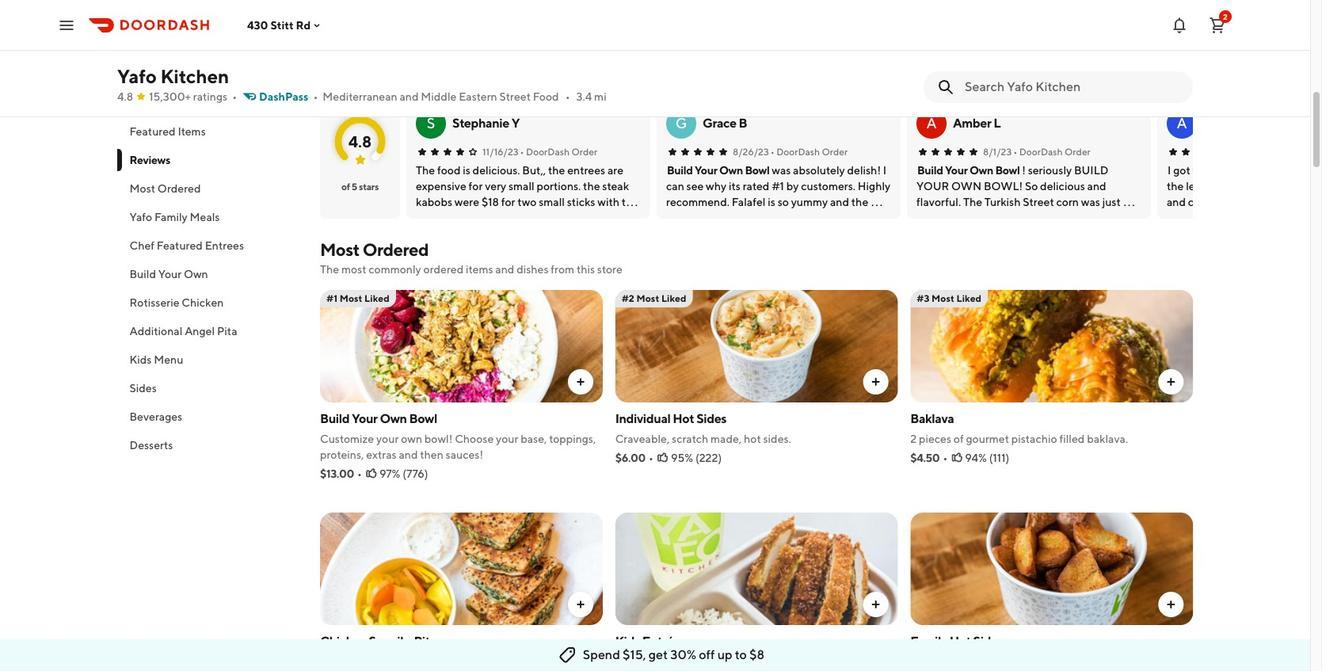 Task type: describe. For each thing, give the bounding box(es) containing it.
5
[[352, 181, 357, 193]]

• right $4.50
[[943, 452, 948, 464]]

most inside most ordered the most commonly ordered items and dishes from this store
[[320, 239, 360, 260]]

hot
[[744, 433, 761, 445]]

ratings
[[193, 90, 228, 103]]

desserts button
[[117, 431, 301, 460]]

dashpass
[[259, 90, 309, 103]]

add item to cart image for own
[[574, 376, 587, 388]]

most ordered
[[130, 182, 201, 195]]

grace
[[703, 116, 737, 131]]

dashpass •
[[259, 90, 318, 103]]

30%
[[671, 647, 697, 662]]

menu
[[154, 353, 184, 366]]

2 inside button
[[1223, 11, 1228, 21]]

notification bell image
[[1170, 15, 1189, 34]]

a
[[776, 655, 782, 668]]

most for baklava
[[932, 292, 955, 304]]

commonly
[[369, 263, 421, 276]]

build your own bowl image
[[320, 290, 603, 403]]

$13.00
[[320, 467, 354, 480]]

mediterranean
[[323, 90, 398, 103]]

filled
[[1060, 433, 1085, 445]]

add item to cart image for pieces
[[1165, 376, 1177, 388]]

l
[[994, 116, 1001, 131]]

#3 most liked
[[917, 292, 982, 304]]

mi
[[594, 90, 607, 103]]

meals
[[190, 211, 220, 223]]

95%
[[671, 452, 693, 464]]

most inside button
[[130, 182, 156, 195]]

toppings,
[[549, 433, 596, 445]]

kids for menu
[[130, 353, 152, 366]]

build inside button
[[130, 268, 156, 280]]

#2 most liked
[[622, 292, 687, 304]]

• left 3.4
[[565, 90, 570, 103]]

your down grace
[[695, 164, 717, 177]]

spanikopita
[[369, 634, 436, 649]]

• right $13.00 at the bottom left of page
[[357, 467, 362, 480]]

build your own bowl button for g
[[667, 162, 770, 178]]

pistachio
[[1012, 433, 1057, 445]]

sides.
[[763, 433, 791, 445]]

sides for individual hot sides craveable, scratch made, hot sides.
[[697, 411, 727, 426]]

chef
[[130, 239, 155, 252]]

reviews for reviews
[[130, 154, 171, 166]]

$4.50
[[911, 452, 940, 464]]

individual
[[615, 411, 671, 426]]

stuffed
[[431, 655, 467, 668]]

yafo for yafo family meals
[[130, 211, 153, 223]]

angel
[[185, 325, 215, 338]]

ordered for most ordered
[[158, 182, 201, 195]]

family inside button
[[155, 211, 188, 223]]

#3
[[917, 292, 930, 304]]

additional angel pita button
[[117, 317, 301, 345]]

• doordash order for s
[[520, 146, 598, 158]]

ordered
[[424, 263, 464, 276]]

kitchen
[[160, 65, 229, 87]]

baked
[[371, 655, 402, 668]]

bite
[[320, 655, 341, 668]]

yafo for yafo kitchen
[[117, 65, 157, 87]]

y
[[512, 116, 520, 131]]

doordash for a
[[1020, 146, 1063, 158]]

pita
[[217, 325, 238, 338]]

kids entrée kid sized entrée where you pick a protein and side.
[[615, 634, 867, 668]]

add item to cart image
[[869, 598, 882, 611]]

dishes
[[517, 263, 549, 276]]

side.
[[844, 655, 867, 668]]

• right $6.00
[[649, 452, 654, 464]]

• right 8/1/23
[[1014, 146, 1018, 158]]

94%
[[965, 452, 987, 464]]

sauces!
[[446, 448, 483, 461]]

this
[[577, 263, 595, 276]]

review
[[1073, 67, 1111, 80]]

• right the ratings
[[232, 90, 237, 103]]

#1
[[326, 292, 338, 304]]

1 horizontal spatial family
[[911, 634, 948, 649]]

chicken spanikopita image
[[320, 513, 603, 625]]

yafo family meals
[[130, 211, 220, 223]]

beverages button
[[117, 403, 301, 431]]

• right 11/16/23
[[520, 146, 524, 158]]

build your own bowl customize your own bowl!  choose your base, toppings, proteins, extras and then sauces!
[[320, 411, 596, 461]]

items
[[178, 125, 206, 138]]

1 horizontal spatial 4.8
[[348, 132, 372, 150]]

own
[[401, 433, 422, 445]]

bowl!
[[425, 433, 453, 445]]

most ordered the most commonly ordered items and dishes from this store
[[320, 239, 623, 276]]

1 your from the left
[[376, 433, 399, 445]]

your down amber
[[945, 164, 968, 177]]

from
[[551, 263, 575, 276]]

430 stitt rd
[[247, 19, 311, 31]]

build inside build your own bowl customize your own bowl!  choose your base, toppings, proteins, extras and then sauces!
[[320, 411, 350, 426]]

order for g
[[822, 146, 848, 158]]

entrée
[[663, 655, 696, 668]]

middle
[[421, 90, 457, 103]]

featured items
[[130, 125, 206, 138]]

add item to cart image for sides
[[869, 376, 882, 388]]

family hot sides image
[[911, 513, 1193, 625]]

build your own bowl for g
[[667, 164, 770, 177]]

(776)
[[403, 467, 428, 480]]

baklava image
[[911, 290, 1193, 403]]

with
[[469, 655, 491, 668]]

most ordered button
[[117, 174, 301, 203]]

most for build your own bowl
[[340, 292, 363, 304]]

of inside 'baklava 2 pieces of gourmet pistachio filled baklava.'
[[954, 433, 964, 445]]

featured inside button
[[130, 125, 176, 138]]

• right 8/26/23
[[771, 146, 775, 158]]

extras
[[366, 448, 397, 461]]

• doordash order for g
[[771, 146, 848, 158]]

most
[[341, 263, 366, 276]]

b
[[739, 116, 747, 131]]

2 inside 'baklava 2 pieces of gourmet pistachio filled baklava.'
[[911, 433, 917, 445]]

15,300+ ratings •
[[149, 90, 237, 103]]

amber
[[953, 116, 992, 131]]

baklava 2 pieces of gourmet pistachio filled baklava.
[[911, 411, 1128, 445]]

sized for chicken
[[343, 655, 369, 668]]

stitt
[[271, 19, 294, 31]]

kids menu button
[[117, 345, 301, 374]]

sides for family hot sides
[[973, 634, 1004, 649]]

$4.50 •
[[911, 452, 948, 464]]

430
[[247, 19, 268, 31]]

doordash for s
[[526, 146, 570, 158]]

doordash for g
[[777, 146, 820, 158]]

own down 8/26/23
[[719, 164, 743, 177]]

(111)
[[989, 452, 1010, 464]]

individual hot sides image
[[615, 290, 898, 403]]

0 horizontal spatial 4.8
[[117, 90, 133, 103]]

previous image
[[1143, 67, 1155, 80]]

kid
[[615, 655, 633, 668]]

eastern
[[459, 90, 497, 103]]

liked for build
[[365, 292, 390, 304]]

ordered for most ordered the most commonly ordered items and dishes from this store
[[363, 239, 429, 260]]

pick
[[753, 655, 774, 668]]

spinach,
[[538, 655, 579, 668]]

0 horizontal spatial of
[[341, 181, 350, 193]]

next image
[[1174, 67, 1187, 80]]



Task type: vqa. For each thing, say whether or not it's contained in the screenshot.


Task type: locate. For each thing, give the bounding box(es) containing it.
1 vertical spatial 4.8
[[348, 132, 372, 150]]

2 build your own bowl button from the left
[[918, 162, 1020, 178]]

4.8 left 15,300+
[[117, 90, 133, 103]]

2 • doordash order from the left
[[771, 146, 848, 158]]

proteins,
[[320, 448, 364, 461]]

0 vertical spatial sides
[[130, 382, 157, 395]]

2 sized from the left
[[635, 655, 661, 668]]

kids menu
[[130, 353, 184, 366]]

$15,
[[623, 647, 646, 662]]

1 horizontal spatial your
[[496, 433, 519, 445]]

2 order from the left
[[822, 146, 848, 158]]

1 horizontal spatial order
[[822, 146, 848, 158]]

0 horizontal spatial family
[[155, 211, 188, 223]]

1 vertical spatial of
[[954, 433, 964, 445]]

0 horizontal spatial build your own bowl
[[667, 164, 770, 177]]

liked down commonly
[[365, 292, 390, 304]]

own inside button
[[184, 268, 209, 280]]

2 left pieces
[[911, 433, 917, 445]]

reviews add review
[[320, 48, 1111, 80]]

kids inside kids entrée kid sized entrée where you pick a protein and side.
[[615, 634, 640, 649]]

reviews for reviews add review
[[320, 48, 384, 69]]

2 your from the left
[[496, 433, 519, 445]]

liked
[[365, 292, 390, 304], [662, 292, 687, 304], [957, 292, 982, 304]]

chef featured entrees button
[[117, 231, 301, 260]]

4.8
[[117, 90, 133, 103], [348, 132, 372, 150]]

sized
[[343, 655, 369, 668], [635, 655, 661, 668]]

1 build your own bowl button from the left
[[667, 162, 770, 178]]

store
[[597, 263, 623, 276]]

add item to cart image
[[574, 376, 587, 388], [869, 376, 882, 388], [1165, 376, 1177, 388], [574, 598, 587, 611], [1165, 598, 1177, 611]]

liked for baklava
[[957, 292, 982, 304]]

build your own bowl button down 8/26/23
[[667, 162, 770, 178]]

0 vertical spatial of
[[341, 181, 350, 193]]

your left the 'base,'
[[496, 433, 519, 445]]

94% (111)
[[965, 452, 1010, 464]]

kids entrée image
[[615, 513, 898, 625]]

• right dashpass
[[313, 90, 318, 103]]

2 doordash from the left
[[777, 146, 820, 158]]

build your own bowl for a
[[918, 164, 1020, 177]]

of 5 stars
[[341, 181, 379, 193]]

1 doordash from the left
[[526, 146, 570, 158]]

and down own
[[399, 448, 418, 461]]

additional
[[130, 325, 183, 338]]

1 liked from the left
[[365, 292, 390, 304]]

yafo up 15,300+
[[117, 65, 157, 87]]

$8
[[750, 647, 765, 662]]

rd
[[296, 19, 311, 31]]

1 horizontal spatial sides
[[697, 411, 727, 426]]

1 vertical spatial sides
[[697, 411, 727, 426]]

0 horizontal spatial hot
[[673, 411, 694, 426]]

pitas
[[405, 655, 429, 668]]

1 vertical spatial ordered
[[363, 239, 429, 260]]

chicken inside button
[[182, 296, 224, 309]]

open menu image
[[57, 15, 76, 34]]

pieces
[[919, 433, 952, 445]]

0 horizontal spatial liked
[[365, 292, 390, 304]]

2 vertical spatial sides
[[973, 634, 1004, 649]]

1 vertical spatial yafo
[[130, 211, 153, 223]]

sized inside chicken spanikopita bite sized baked pitas stuffed with chicken, spinach,
[[343, 655, 369, 668]]

of right pieces
[[954, 433, 964, 445]]

stephanie
[[452, 116, 509, 131]]

and inside kids entrée kid sized entrée where you pick a protein and side.
[[823, 655, 842, 668]]

sides inside "button"
[[130, 382, 157, 395]]

you
[[732, 655, 750, 668]]

bowl
[[745, 164, 770, 177], [996, 164, 1020, 177], [409, 411, 437, 426]]

your up rotisserie chicken at the top left of the page
[[159, 268, 182, 280]]

rotisserie chicken button
[[117, 288, 301, 317]]

own down chef featured entrees
[[184, 268, 209, 280]]

a
[[927, 115, 937, 132], [1177, 115, 1187, 132]]

0 horizontal spatial chicken
[[182, 296, 224, 309]]

most right #2
[[637, 292, 660, 304]]

• doordash order right 8/26/23
[[771, 146, 848, 158]]

liked right #3
[[957, 292, 982, 304]]

0 horizontal spatial order
[[572, 146, 598, 158]]

doordash right 8/1/23
[[1020, 146, 1063, 158]]

2 items, open order cart image
[[1208, 15, 1227, 34]]

0 vertical spatial featured
[[130, 125, 176, 138]]

build your own bowl down 8/26/23
[[667, 164, 770, 177]]

0 horizontal spatial your
[[376, 433, 399, 445]]

stephanie y
[[452, 116, 520, 131]]

2 liked from the left
[[662, 292, 687, 304]]

featured down yafo family meals
[[157, 239, 203, 252]]

15,300+
[[149, 90, 191, 103]]

2 horizontal spatial doordash
[[1020, 146, 1063, 158]]

reviews inside reviews add review
[[320, 48, 384, 69]]

4.8 down 'mediterranean'
[[348, 132, 372, 150]]

1 horizontal spatial sized
[[635, 655, 661, 668]]

1 • doordash order from the left
[[520, 146, 598, 158]]

Item Search search field
[[965, 78, 1181, 96]]

order
[[572, 146, 598, 158], [822, 146, 848, 158], [1065, 146, 1091, 158]]

2 button
[[1202, 9, 1234, 41]]

your up customize
[[352, 411, 378, 426]]

1 horizontal spatial build your own bowl
[[918, 164, 1020, 177]]

1 horizontal spatial chicken
[[320, 634, 367, 649]]

0 vertical spatial chicken
[[182, 296, 224, 309]]

reviews up 'mediterranean'
[[320, 48, 384, 69]]

ordered
[[158, 182, 201, 195], [363, 239, 429, 260]]

most up yafo family meals
[[130, 182, 156, 195]]

1 vertical spatial family
[[911, 634, 948, 649]]

rotisserie chicken
[[130, 296, 224, 309]]

your
[[695, 164, 717, 177], [945, 164, 968, 177], [159, 268, 182, 280], [352, 411, 378, 426]]

$6.00
[[615, 452, 646, 464]]

1 a from the left
[[927, 115, 937, 132]]

yafo inside button
[[130, 211, 153, 223]]

featured inside button
[[157, 239, 203, 252]]

most right #3
[[932, 292, 955, 304]]

1 vertical spatial reviews
[[130, 154, 171, 166]]

ordered inside most ordered the most commonly ordered items and dishes from this store
[[363, 239, 429, 260]]

bowl for g
[[745, 164, 770, 177]]

•
[[232, 90, 237, 103], [313, 90, 318, 103], [565, 90, 570, 103], [520, 146, 524, 158], [771, 146, 775, 158], [1014, 146, 1018, 158], [649, 452, 654, 464], [943, 452, 948, 464], [357, 467, 362, 480]]

baklava.
[[1087, 433, 1128, 445]]

own up own
[[380, 411, 407, 426]]

ordered inside button
[[158, 182, 201, 195]]

1 horizontal spatial ordered
[[363, 239, 429, 260]]

liked right #2
[[662, 292, 687, 304]]

• doordash order down food
[[520, 146, 598, 158]]

3 liked from the left
[[957, 292, 982, 304]]

0 horizontal spatial 2
[[911, 433, 917, 445]]

#2
[[622, 292, 635, 304]]

chicken up angel
[[182, 296, 224, 309]]

0 horizontal spatial doordash
[[526, 146, 570, 158]]

0 horizontal spatial ordered
[[158, 182, 201, 195]]

protein
[[784, 655, 820, 668]]

build your own bowl button down 8/1/23
[[918, 162, 1020, 178]]

kids left menu
[[130, 353, 152, 366]]

1 horizontal spatial 2
[[1223, 11, 1228, 21]]

bowl down 8/1/23
[[996, 164, 1020, 177]]

0 vertical spatial 4.8
[[117, 90, 133, 103]]

chicken
[[182, 296, 224, 309], [320, 634, 367, 649]]

2 right notification bell image
[[1223, 11, 1228, 21]]

add
[[1049, 67, 1071, 80]]

1 horizontal spatial • doordash order
[[771, 146, 848, 158]]

liked for individual
[[662, 292, 687, 304]]

sides inside individual hot sides craveable, scratch made, hot sides.
[[697, 411, 727, 426]]

own inside build your own bowl customize your own bowl!  choose your base, toppings, proteins, extras and then sauces!
[[380, 411, 407, 426]]

0 vertical spatial 2
[[1223, 11, 1228, 21]]

0 horizontal spatial build your own bowl button
[[667, 162, 770, 178]]

order for s
[[572, 146, 598, 158]]

street
[[500, 90, 531, 103]]

build your own bowl down 8/1/23
[[918, 164, 1020, 177]]

of
[[341, 181, 350, 193], [954, 433, 964, 445]]

hot for family
[[950, 634, 971, 649]]

family hot sides
[[911, 634, 1004, 649]]

yafo family meals button
[[117, 203, 301, 231]]

0 horizontal spatial bowl
[[409, 411, 437, 426]]

most right #1
[[340, 292, 363, 304]]

reviews link
[[320, 48, 384, 69]]

get
[[649, 647, 668, 662]]

1 horizontal spatial of
[[954, 433, 964, 445]]

2 horizontal spatial • doordash order
[[1014, 146, 1091, 158]]

2 horizontal spatial sides
[[973, 634, 1004, 649]]

a left amber
[[927, 115, 937, 132]]

1 vertical spatial kids
[[615, 634, 640, 649]]

0 vertical spatial kids
[[130, 353, 152, 366]]

0 vertical spatial ordered
[[158, 182, 201, 195]]

bowl down 8/26/23
[[745, 164, 770, 177]]

1 horizontal spatial hot
[[950, 634, 971, 649]]

2 horizontal spatial bowl
[[996, 164, 1020, 177]]

bowl up own
[[409, 411, 437, 426]]

kids inside kids menu button
[[130, 353, 152, 366]]

customize
[[320, 433, 374, 445]]

reviews
[[320, 48, 384, 69], [130, 154, 171, 166]]

craveable,
[[615, 433, 670, 445]]

1 horizontal spatial bowl
[[745, 164, 770, 177]]

ordered up commonly
[[363, 239, 429, 260]]

most for individual hot sides
[[637, 292, 660, 304]]

97%
[[379, 467, 400, 480]]

3 • doordash order from the left
[[1014, 146, 1091, 158]]

8/26/23
[[733, 146, 769, 158]]

chef featured entrees
[[130, 239, 244, 252]]

sized right kid
[[635, 655, 661, 668]]

0 vertical spatial yafo
[[117, 65, 157, 87]]

1 vertical spatial hot
[[950, 634, 971, 649]]

0 horizontal spatial sides
[[130, 382, 157, 395]]

0 horizontal spatial sized
[[343, 655, 369, 668]]

$13.00 •
[[320, 467, 362, 480]]

sized inside kids entrée kid sized entrée where you pick a protein and side.
[[635, 655, 661, 668]]

bowl inside build your own bowl customize your own bowl!  choose your base, toppings, proteins, extras and then sauces!
[[409, 411, 437, 426]]

1 horizontal spatial a
[[1177, 115, 1187, 132]]

doordash
[[526, 146, 570, 158], [777, 146, 820, 158], [1020, 146, 1063, 158]]

your up extras
[[376, 433, 399, 445]]

$6.00 •
[[615, 452, 654, 464]]

ordered up yafo family meals
[[158, 182, 201, 195]]

featured items button
[[117, 117, 301, 146]]

and right items
[[495, 263, 515, 276]]

doordash right 11/16/23
[[526, 146, 570, 158]]

1 order from the left
[[572, 146, 598, 158]]

add review button
[[1039, 61, 1120, 86]]

of left 5
[[341, 181, 350, 193]]

gourmet
[[966, 433, 1009, 445]]

• doordash order for a
[[1014, 146, 1091, 158]]

#1 most liked
[[326, 292, 390, 304]]

rotisserie
[[130, 296, 180, 309]]

0 horizontal spatial a
[[927, 115, 937, 132]]

and inside build your own bowl customize your own bowl!  choose your base, toppings, proteins, extras and then sauces!
[[399, 448, 418, 461]]

g
[[676, 115, 687, 132]]

choose
[[455, 433, 494, 445]]

build your own bowl button for a
[[918, 162, 1020, 178]]

reviews up most ordered
[[130, 154, 171, 166]]

1 horizontal spatial doordash
[[777, 146, 820, 158]]

bowl for a
[[996, 164, 1020, 177]]

amber l
[[953, 116, 1001, 131]]

chicken inside chicken spanikopita bite sized baked pitas stuffed with chicken, spinach,
[[320, 634, 367, 649]]

1 vertical spatial chicken
[[320, 634, 367, 649]]

3 order from the left
[[1065, 146, 1091, 158]]

3 doordash from the left
[[1020, 146, 1063, 158]]

your inside build your own bowl customize your own bowl!  choose your base, toppings, proteins, extras and then sauces!
[[352, 411, 378, 426]]

own down 8/1/23
[[970, 164, 994, 177]]

0 horizontal spatial reviews
[[130, 154, 171, 166]]

97% (776)
[[379, 467, 428, 480]]

and left side.
[[823, 655, 842, 668]]

kids for entrée
[[615, 634, 640, 649]]

1 build your own bowl from the left
[[667, 164, 770, 177]]

kids up kid
[[615, 634, 640, 649]]

2 horizontal spatial order
[[1065, 146, 1091, 158]]

most up the
[[320, 239, 360, 260]]

up
[[718, 647, 733, 662]]

1 horizontal spatial build your own bowl button
[[918, 162, 1020, 178]]

yafo up chef
[[130, 211, 153, 223]]

sized right bite
[[343, 655, 369, 668]]

a down next icon
[[1177, 115, 1187, 132]]

chicken,
[[494, 655, 536, 668]]

sized for kids
[[635, 655, 661, 668]]

2 a from the left
[[1177, 115, 1187, 132]]

to
[[735, 647, 747, 662]]

grace b
[[703, 116, 747, 131]]

• doordash order right 8/1/23
[[1014, 146, 1091, 158]]

• doordash order
[[520, 146, 598, 158], [771, 146, 848, 158], [1014, 146, 1091, 158]]

your inside button
[[159, 268, 182, 280]]

and left middle on the left of page
[[400, 90, 419, 103]]

2 build your own bowl from the left
[[918, 164, 1020, 177]]

and inside most ordered the most commonly ordered items and dishes from this store
[[495, 263, 515, 276]]

0 vertical spatial family
[[155, 211, 188, 223]]

build your own button
[[117, 260, 301, 288]]

chicken up bite
[[320, 634, 367, 649]]

featured down 15,300+
[[130, 125, 176, 138]]

2 horizontal spatial liked
[[957, 292, 982, 304]]

0 horizontal spatial • doordash order
[[520, 146, 598, 158]]

1 vertical spatial featured
[[157, 239, 203, 252]]

1 horizontal spatial liked
[[662, 292, 687, 304]]

chicken spanikopita bite sized baked pitas stuffed with chicken, spinach,
[[320, 634, 597, 671]]

beverages
[[130, 410, 183, 423]]

1 vertical spatial 2
[[911, 433, 917, 445]]

3.4
[[576, 90, 592, 103]]

doordash right 8/26/23
[[777, 146, 820, 158]]

0 vertical spatial hot
[[673, 411, 694, 426]]

0 horizontal spatial kids
[[130, 353, 152, 366]]

0 vertical spatial reviews
[[320, 48, 384, 69]]

order for a
[[1065, 146, 1091, 158]]

1 horizontal spatial kids
[[615, 634, 640, 649]]

1 sized from the left
[[343, 655, 369, 668]]

hot for individual
[[673, 411, 694, 426]]

hot inside individual hot sides craveable, scratch made, hot sides.
[[673, 411, 694, 426]]

1 horizontal spatial reviews
[[320, 48, 384, 69]]

featured
[[130, 125, 176, 138], [157, 239, 203, 252]]



